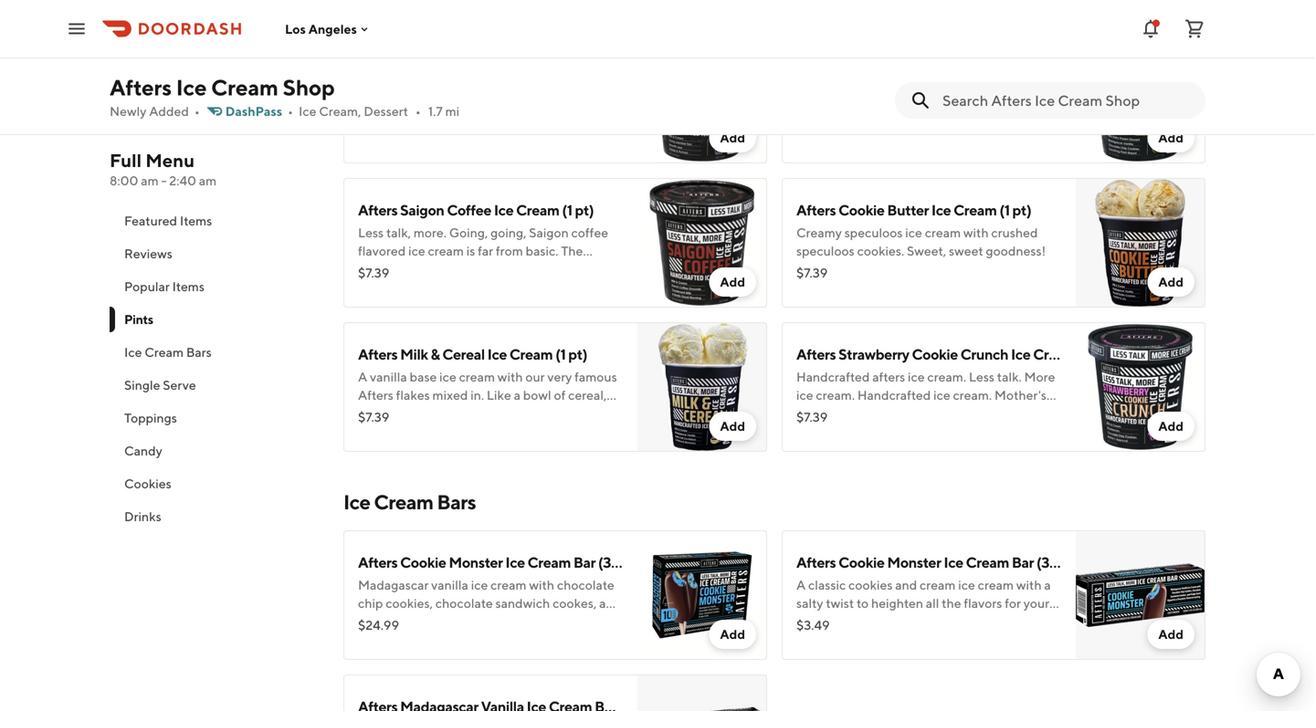 Task type: vqa. For each thing, say whether or not it's contained in the screenshot.
Afters Strawberry Cookie Crunch Ice Cream (1 pt) $7.39
yes



Task type: locate. For each thing, give the bounding box(es) containing it.
0 horizontal spatial (3
[[598, 554, 611, 571]]

add button for afters cookie monster ice cream bar (3 oz)
[[1147, 620, 1195, 649]]

ice cream bars
[[124, 345, 212, 360], [343, 490, 476, 514]]

0 horizontal spatial am
[[141, 173, 159, 188]]

speculoos down "butter"
[[844, 225, 903, 240]]

afters for afters plant based chocolate chip cookie ice cream (1 pt) less talk. more ice cream. plant based. afters eclipse. non-dairy frozen dessert. madagascar vanilla. chocolate chip cookies. everything plant-based.
[[796, 57, 836, 74]]

8:00
[[110, 173, 138, 188]]

your
[[1024, 596, 1049, 611]]

0 vertical spatial vanilla
[[370, 369, 407, 384]]

vanilla
[[370, 369, 407, 384], [431, 578, 468, 593]]

•
[[194, 104, 200, 119], [288, 104, 293, 119], [415, 104, 421, 119]]

0 vertical spatial bars
[[186, 345, 212, 360]]

cream up "in." at left
[[459, 369, 495, 384]]

0 horizontal spatial bar
[[573, 554, 596, 571]]

am
[[141, 173, 159, 188], [199, 173, 217, 188]]

0 horizontal spatial madagascar
[[358, 578, 429, 593]]

1 horizontal spatial milk
[[456, 57, 484, 74]]

2 horizontal spatial a
[[1044, 578, 1051, 593]]

cream up flavors
[[978, 578, 1014, 593]]

items right popular
[[172, 279, 204, 294]]

a right in
[[481, 614, 487, 629]]

and up heighten
[[895, 578, 917, 593]]

0 vertical spatial a
[[358, 369, 367, 384]]

afters for afters jasmine milk tea ice cream (1 pt)
[[358, 57, 398, 74]]

1 horizontal spatial a
[[514, 388, 521, 403]]

vanilla up dipped
[[431, 578, 468, 593]]

2 monster from the left
[[887, 554, 941, 571]]

featured items button
[[110, 205, 321, 237]]

cookie inside afters cookie butter ice cream (1 pt) creamy speculoos ice cream with crushed speculoos cookies. sweet, sweet goodness! $7.39
[[838, 201, 885, 219]]

afters saigon coffee ice cream (1 pt) image
[[637, 178, 767, 308]]

1 horizontal spatial am
[[199, 173, 217, 188]]

2 bar from the left
[[1012, 554, 1034, 571]]

ice down the but at the bottom
[[343, 490, 370, 514]]

with up like
[[498, 369, 523, 384]]

afters strawberry cookie crunch ice cream (1 pt)
[[796, 346, 1111, 363]]

add button for afters milk & cereal ice cream (1 pt)
[[709, 412, 756, 441]]

ice inside afters cookie monster ice cream bar (3 oz x 10 ct) madagascar vanilla ice cream with chocolate chip cookies, chocolate sandwich cookes, and fudge swirl dipped in a chocolate flavored coating.
[[471, 578, 488, 593]]

cookie for afters cookie butter ice cream (1 pt)
[[838, 201, 885, 219]]

1 (3 from the left
[[598, 554, 611, 571]]

but
[[358, 406, 378, 421]]

add button for afters strawberry cookie crunch ice cream (1 pt)
[[1147, 412, 1195, 441]]

ice up sweet,
[[905, 225, 922, 240]]

cookie inside afters cookie monster ice cream bar (3 oz x 10 ct) madagascar vanilla ice cream with chocolate chip cookies, chocolate sandwich cookes, and fudge swirl dipped in a chocolate flavored coating.
[[400, 554, 446, 571]]

single serve button
[[110, 369, 321, 402]]

items inside button
[[172, 279, 204, 294]]

0 vertical spatial chip
[[975, 117, 1000, 132]]

monster up heighten
[[887, 554, 941, 571]]

0 vertical spatial madagascar
[[796, 117, 867, 132]]

a inside afters cookie monster ice cream bar (3 oz) a classic cookies and cream ice cream with a salty twist to heighten all the flavors for your taste bud needs!
[[1044, 578, 1051, 593]]

1 horizontal spatial bars
[[437, 490, 476, 514]]

0 horizontal spatial ice cream bars
[[124, 345, 212, 360]]

1 horizontal spatial monster
[[887, 554, 941, 571]]

cream inside afters cookie monster ice cream bar (3 oz) a classic cookies and cream ice cream with a salty twist to heighten all the flavors for your taste bud needs!
[[966, 554, 1009, 571]]

monster inside afters cookie monster ice cream bar (3 oz) a classic cookies and cream ice cream with a salty twist to heighten all the flavors for your taste bud needs!
[[887, 554, 941, 571]]

cookies. down the 'item search' search box
[[1003, 117, 1050, 132]]

am right 2:40
[[199, 173, 217, 188]]

a inside afters cookie monster ice cream bar (3 oz) a classic cookies and cream ice cream with a salty twist to heighten all the flavors for your taste bud needs!
[[796, 578, 806, 593]]

0 horizontal spatial •
[[194, 104, 200, 119]]

cookie right chip
[[1021, 57, 1067, 74]]

1 vertical spatial chip
[[358, 596, 383, 611]]

ice cream, dessert • 1.7 mi
[[299, 104, 459, 119]]

ice
[[885, 81, 902, 96], [905, 225, 922, 240], [439, 369, 456, 384], [471, 578, 488, 593], [958, 578, 975, 593]]

monster up in
[[449, 554, 503, 571]]

1 vertical spatial based.
[[898, 136, 936, 151]]

bar left oz)
[[1012, 554, 1034, 571]]

bar for oz)
[[1012, 554, 1034, 571]]

sweet,
[[907, 243, 946, 258]]

madagascar up 'everything'
[[796, 117, 867, 132]]

afters inside afters cookie monster ice cream bar (3 oz) a classic cookies and cream ice cream with a salty twist to heighten all the flavors for your taste bud needs!
[[796, 554, 836, 571]]

ice down shop on the left of the page
[[299, 104, 316, 119]]

and right cookes,
[[599, 596, 621, 611]]

ice up sandwich
[[505, 554, 525, 571]]

cream
[[925, 225, 961, 240], [459, 369, 495, 384], [491, 578, 527, 593], [920, 578, 956, 593], [978, 578, 1014, 593]]

based. down chip
[[980, 81, 1018, 96]]

1 bar from the left
[[573, 554, 596, 571]]

cookies. left sweet,
[[857, 243, 904, 258]]

1 horizontal spatial and
[[895, 578, 917, 593]]

milk inside the afters milk & cereal ice cream (1 pt) a vanilla base ice cream with our very famous afters flakes mixed in. like a bowl of cereal, but better!
[[400, 346, 428, 363]]

2 (3 from the left
[[1036, 554, 1049, 571]]

ice inside afters cookie butter ice cream (1 pt) creamy speculoos ice cream with crushed speculoos cookies. sweet, sweet goodness! $7.39
[[905, 225, 922, 240]]

based.
[[980, 81, 1018, 96], [898, 136, 936, 151]]

cookie inside afters cookie monster ice cream bar (3 oz) a classic cookies and cream ice cream with a salty twist to heighten all the flavors for your taste bud needs!
[[838, 554, 885, 571]]

cream up sandwich
[[491, 578, 527, 593]]

plant-
[[862, 136, 898, 151]]

with inside afters cookie monster ice cream bar (3 oz x 10 ct) madagascar vanilla ice cream with chocolate chip cookies, chocolate sandwich cookes, and fudge swirl dipped in a chocolate flavored coating.
[[529, 578, 554, 593]]

1 horizontal spatial chip
[[975, 117, 1000, 132]]

featured items
[[124, 213, 212, 228]]

chocolate up in
[[435, 596, 493, 611]]

vanilla up flakes
[[370, 369, 407, 384]]

am left '-'
[[141, 173, 159, 188]]

0 horizontal spatial a
[[481, 614, 487, 629]]

• down shop on the left of the page
[[288, 104, 293, 119]]

1 vertical spatial and
[[599, 596, 621, 611]]

cookie left "butter"
[[838, 201, 885, 219]]

(1 inside the afters milk & cereal ice cream (1 pt) a vanilla base ice cream with our very famous afters flakes mixed in. like a bowl of cereal, but better!
[[555, 346, 566, 363]]

(3 inside afters cookie monster ice cream bar (3 oz) a classic cookies and cream ice cream with a salty twist to heighten all the flavors for your taste bud needs!
[[1036, 554, 1049, 571]]

candy
[[124, 443, 162, 458]]

sandwich
[[495, 596, 550, 611]]

• left the 1.7 in the left top of the page
[[415, 104, 421, 119]]

afters salty oreo ice cream (1 pt) image
[[1076, 0, 1206, 19]]

mi
[[445, 104, 459, 119]]

0 horizontal spatial chip
[[358, 596, 383, 611]]

milk
[[456, 57, 484, 74], [400, 346, 428, 363]]

• right added
[[194, 104, 200, 119]]

1 vertical spatial cookies.
[[857, 243, 904, 258]]

a for afters milk & cereal ice cream (1 pt)
[[358, 369, 367, 384]]

afters cookie monster ice cream bar (3 oz) image
[[1076, 531, 1206, 660]]

cookies button
[[110, 468, 321, 500]]

a up your
[[1044, 578, 1051, 593]]

chocolate down 'frozen'
[[912, 117, 973, 132]]

1 vertical spatial plant
[[946, 81, 977, 96]]

1 horizontal spatial plant
[[946, 81, 977, 96]]

0 horizontal spatial bars
[[186, 345, 212, 360]]

cream up the 'item search' search box
[[1092, 57, 1135, 74]]

madagascar
[[796, 117, 867, 132], [358, 578, 429, 593]]

1 horizontal spatial •
[[288, 104, 293, 119]]

non-
[[843, 99, 873, 114]]

chip up fudge
[[358, 596, 383, 611]]

1 horizontal spatial vanilla
[[431, 578, 468, 593]]

$7.39 for afters strawberry cookie crunch ice cream (1 pt)
[[796, 410, 828, 425]]

ice inside the afters milk & cereal ice cream (1 pt) a vanilla base ice cream with our very famous afters flakes mixed in. like a bowl of cereal, but better!
[[487, 346, 507, 363]]

cookies. inside afters plant based chocolate chip cookie ice cream (1 pt) less talk. more ice cream. plant based. afters eclipse. non-dairy frozen dessert. madagascar vanilla. chocolate chip cookies. everything plant-based.
[[1003, 117, 1050, 132]]

chip down dessert.
[[975, 117, 1000, 132]]

a
[[358, 369, 367, 384], [796, 578, 806, 593]]

0 horizontal spatial milk
[[400, 346, 428, 363]]

cream.
[[905, 81, 944, 96]]

cream up sweet,
[[925, 225, 961, 240]]

cookie up cookies, in the left bottom of the page
[[400, 554, 446, 571]]

monster inside afters cookie monster ice cream bar (3 oz x 10 ct) madagascar vanilla ice cream with chocolate chip cookies, chocolate sandwich cookes, and fudge swirl dipped in a chocolate flavored coating.
[[449, 554, 503, 571]]

ice cream bars up single serve
[[124, 345, 212, 360]]

chocolate down sandwich
[[490, 614, 547, 629]]

afters cookie butter ice cream (1 pt) image
[[1076, 178, 1206, 308]]

bar for oz
[[573, 554, 596, 571]]

and inside afters cookie monster ice cream bar (3 oz) a classic cookies and cream ice cream with a salty twist to heighten all the flavors for your taste bud needs!
[[895, 578, 917, 593]]

ice up the
[[958, 578, 975, 593]]

chocolate up "cream."
[[918, 57, 985, 74]]

a up the but at the bottom
[[358, 369, 367, 384]]

a inside the afters milk & cereal ice cream (1 pt) a vanilla base ice cream with our very famous afters flakes mixed in. like a bowl of cereal, but better!
[[514, 388, 521, 403]]

ice right "butter"
[[931, 201, 951, 219]]

0 horizontal spatial a
[[358, 369, 367, 384]]

afters jasmine milk tea ice cream (1 pt)
[[358, 57, 611, 74]]

items up the reviews button
[[180, 213, 212, 228]]

cream right 'coffee'
[[516, 201, 559, 219]]

ice up dairy
[[885, 81, 902, 96]]

chocolate up cookes,
[[557, 578, 614, 593]]

plant up more
[[838, 57, 873, 74]]

the
[[942, 596, 961, 611]]

afters inside afters cookie monster ice cream bar (3 oz x 10 ct) madagascar vanilla ice cream with chocolate chip cookies, chocolate sandwich cookes, and fudge swirl dipped in a chocolate flavored coating.
[[358, 554, 398, 571]]

$7.39
[[358, 121, 389, 136], [796, 121, 828, 136], [358, 265, 389, 280], [796, 265, 828, 280], [358, 410, 389, 425], [796, 410, 828, 425]]

los angeles button
[[285, 21, 372, 36]]

0 vertical spatial a
[[514, 388, 521, 403]]

0 horizontal spatial vanilla
[[370, 369, 407, 384]]

cookie inside afters plant based chocolate chip cookie ice cream (1 pt) less talk. more ice cream. plant based. afters eclipse. non-dairy frozen dessert. madagascar vanilla. chocolate chip cookies. everything plant-based.
[[1021, 57, 1067, 74]]

(1
[[579, 57, 590, 74], [1138, 57, 1148, 74], [562, 201, 572, 219], [999, 201, 1010, 219], [555, 346, 566, 363], [1079, 346, 1089, 363]]

milk left &
[[400, 346, 428, 363]]

notification bell image
[[1140, 18, 1162, 40]]

ice right tea
[[511, 57, 531, 74]]

items inside button
[[180, 213, 212, 228]]

jasmine
[[400, 57, 453, 74]]

0 vertical spatial ice cream bars
[[124, 345, 212, 360]]

cream up dashpass
[[211, 74, 278, 100]]

taste
[[796, 614, 825, 629]]

1 vertical spatial items
[[172, 279, 204, 294]]

1 vertical spatial a
[[796, 578, 806, 593]]

0 horizontal spatial monster
[[449, 554, 503, 571]]

ice inside the afters milk & cereal ice cream (1 pt) a vanilla base ice cream with our very famous afters flakes mixed in. like a bowl of cereal, but better!
[[439, 369, 456, 384]]

less
[[796, 81, 822, 96]]

candy button
[[110, 435, 321, 468]]

0 vertical spatial based.
[[980, 81, 1018, 96]]

pints
[[124, 312, 153, 327]]

a up salty
[[796, 578, 806, 593]]

oz
[[614, 554, 629, 571]]

afters madagascar vanilla ice cream bar (3 oz) image
[[637, 675, 767, 711]]

ice inside afters plant based chocolate chip cookie ice cream (1 pt) less talk. more ice cream. plant based. afters eclipse. non-dairy frozen dessert. madagascar vanilla. chocolate chip cookies. everything plant-based.
[[885, 81, 902, 96]]

afters milk & cereal ice cream (1 pt) image
[[637, 322, 767, 452]]

2 horizontal spatial •
[[415, 104, 421, 119]]

with up sandwich
[[529, 578, 554, 593]]

cookie up cookies
[[838, 554, 885, 571]]

afters inside afters cookie butter ice cream (1 pt) creamy speculoos ice cream with crushed speculoos cookies. sweet, sweet goodness! $7.39
[[796, 201, 836, 219]]

afters for afters cookie butter ice cream (1 pt) creamy speculoos ice cream with crushed speculoos cookies. sweet, sweet goodness! $7.39
[[796, 201, 836, 219]]

mixed
[[432, 388, 468, 403]]

ice inside afters cookie monster ice cream bar (3 oz) a classic cookies and cream ice cream with a salty twist to heighten all the flavors for your taste bud needs!
[[958, 578, 975, 593]]

ice up the 'item search' search box
[[1070, 57, 1089, 74]]

needs!
[[853, 614, 893, 629]]

goodness!
[[986, 243, 1046, 258]]

1 vertical spatial a
[[1044, 578, 1051, 593]]

ice inside afters cookie monster ice cream bar (3 oz) a classic cookies and cream ice cream with a salty twist to heighten all the flavors for your taste bud needs!
[[944, 554, 963, 571]]

speculoos
[[844, 225, 903, 240], [796, 243, 855, 258]]

ice up the
[[944, 554, 963, 571]]

(3 for oz
[[598, 554, 611, 571]]

cream up our
[[510, 346, 553, 363]]

ice cream bars down better!
[[343, 490, 476, 514]]

1 vertical spatial chocolate
[[912, 117, 973, 132]]

add button for afters cookie monster ice cream bar (3 oz x 10 ct)
[[709, 620, 756, 649]]

and inside afters cookie monster ice cream bar (3 oz x 10 ct) madagascar vanilla ice cream with chocolate chip cookies, chocolate sandwich cookes, and fudge swirl dipped in a chocolate flavored coating.
[[599, 596, 621, 611]]

ice for afters cookie monster ice cream bar (3 oz x 10 ct)
[[471, 578, 488, 593]]

with up your
[[1016, 578, 1042, 593]]

ice up in
[[471, 578, 488, 593]]

cookies
[[848, 578, 893, 593]]

0 vertical spatial and
[[895, 578, 917, 593]]

1 vertical spatial speculoos
[[796, 243, 855, 258]]

cream right tea
[[533, 57, 577, 74]]

cream up cookes,
[[528, 554, 571, 571]]

1 horizontal spatial cookies.
[[1003, 117, 1050, 132]]

with inside afters cookie monster ice cream bar (3 oz) a classic cookies and cream ice cream with a salty twist to heighten all the flavors for your taste bud needs!
[[1016, 578, 1042, 593]]

monster
[[449, 554, 503, 571], [887, 554, 941, 571]]

1 horizontal spatial ice cream bars
[[343, 490, 476, 514]]

bar inside afters cookie monster ice cream bar (3 oz x 10 ct) madagascar vanilla ice cream with chocolate chip cookies, chocolate sandwich cookes, and fudge swirl dipped in a chocolate flavored coating.
[[573, 554, 596, 571]]

bar inside afters cookie monster ice cream bar (3 oz) a classic cookies and cream ice cream with a salty twist to heighten all the flavors for your taste bud needs!
[[1012, 554, 1034, 571]]

chip
[[987, 57, 1018, 74]]

plant up dessert.
[[946, 81, 977, 96]]

items for featured items
[[180, 213, 212, 228]]

(3 left oz)
[[1036, 554, 1049, 571]]

madagascar up cookies, in the left bottom of the page
[[358, 578, 429, 593]]

with up the sweet
[[963, 225, 989, 240]]

ice up mixed
[[439, 369, 456, 384]]

cream up flavors
[[966, 554, 1009, 571]]

cream inside ice cream bars button
[[145, 345, 184, 360]]

(3 inside afters cookie monster ice cream bar (3 oz x 10 ct) madagascar vanilla ice cream with chocolate chip cookies, chocolate sandwich cookes, and fudge swirl dipped in a chocolate flavored coating.
[[598, 554, 611, 571]]

monster for afters cookie monster ice cream bar (3 oz)
[[887, 554, 941, 571]]

2 vertical spatial a
[[481, 614, 487, 629]]

ice cream bars inside button
[[124, 345, 212, 360]]

x
[[631, 554, 638, 571]]

drinks button
[[110, 500, 321, 533]]

1 monster from the left
[[449, 554, 503, 571]]

cream down better!
[[374, 490, 433, 514]]

0 vertical spatial plant
[[838, 57, 873, 74]]

0 horizontal spatial and
[[599, 596, 621, 611]]

$7.39 for afters milk & cereal ice cream (1 pt)
[[358, 410, 389, 425]]

1 vertical spatial vanilla
[[431, 578, 468, 593]]

10
[[641, 554, 656, 571]]

shop
[[283, 74, 335, 100]]

ice down the pints
[[124, 345, 142, 360]]

add button
[[709, 123, 756, 153], [1147, 123, 1195, 153], [709, 268, 756, 297], [1147, 268, 1195, 297], [709, 412, 756, 441], [1147, 412, 1195, 441], [709, 620, 756, 649], [1147, 620, 1195, 649]]

ice right cereal
[[487, 346, 507, 363]]

(3 left oz
[[598, 554, 611, 571]]

a inside the afters milk & cereal ice cream (1 pt) a vanilla base ice cream with our very famous afters flakes mixed in. like a bowl of cereal, but better!
[[358, 369, 367, 384]]

1 horizontal spatial (3
[[1036, 554, 1049, 571]]

plant
[[838, 57, 873, 74], [946, 81, 977, 96]]

(3 for oz)
[[1036, 554, 1049, 571]]

popular items button
[[110, 270, 321, 303]]

speculoos down creamy
[[796, 243, 855, 258]]

cereal
[[442, 346, 485, 363]]

milk left tea
[[456, 57, 484, 74]]

afters jasmine milk tea ice cream (1 pt) image
[[637, 34, 767, 163]]

afters
[[358, 57, 398, 74], [796, 57, 836, 74], [110, 74, 172, 100], [1020, 81, 1056, 96], [358, 201, 398, 219], [796, 201, 836, 219], [358, 346, 398, 363], [796, 346, 836, 363], [358, 388, 393, 403], [358, 554, 398, 571], [796, 554, 836, 571]]

ice for afters plant based chocolate chip cookie ice cream (1 pt)
[[885, 81, 902, 96]]

0 vertical spatial cookies.
[[1003, 117, 1050, 132]]

a
[[514, 388, 521, 403], [1044, 578, 1051, 593], [481, 614, 487, 629]]

cream up the sweet
[[954, 201, 997, 219]]

1 vertical spatial madagascar
[[358, 578, 429, 593]]

ice inside ice cream bars button
[[124, 345, 142, 360]]

bar left oz
[[573, 554, 596, 571]]

chip
[[975, 117, 1000, 132], [358, 596, 383, 611]]

0 vertical spatial items
[[180, 213, 212, 228]]

1 horizontal spatial bar
[[1012, 554, 1034, 571]]

1 horizontal spatial a
[[796, 578, 806, 593]]

1 vertical spatial milk
[[400, 346, 428, 363]]

cookies.
[[1003, 117, 1050, 132], [857, 243, 904, 258]]

ice up added
[[176, 74, 207, 100]]

bars inside button
[[186, 345, 212, 360]]

1 horizontal spatial madagascar
[[796, 117, 867, 132]]

cookie
[[1021, 57, 1067, 74], [838, 201, 885, 219], [912, 346, 958, 363], [400, 554, 446, 571], [838, 554, 885, 571]]

madagascar inside afters cookie monster ice cream bar (3 oz x 10 ct) madagascar vanilla ice cream with chocolate chip cookies, chocolate sandwich cookes, and fudge swirl dipped in a chocolate flavored coating.
[[358, 578, 429, 593]]

(3
[[598, 554, 611, 571], [1036, 554, 1049, 571]]

0 horizontal spatial cookies.
[[857, 243, 904, 258]]

cookes,
[[553, 596, 597, 611]]

ice inside afters cookie butter ice cream (1 pt) creamy speculoos ice cream with crushed speculoos cookies. sweet, sweet goodness! $7.39
[[931, 201, 951, 219]]

cream up single serve
[[145, 345, 184, 360]]

0 items, open order cart image
[[1184, 18, 1206, 40]]

a right like
[[514, 388, 521, 403]]

0 vertical spatial milk
[[456, 57, 484, 74]]

based. down vanilla.
[[898, 136, 936, 151]]

all
[[926, 596, 939, 611]]



Task type: describe. For each thing, give the bounding box(es) containing it.
ct)
[[659, 554, 677, 571]]

ice for afters cookie monster ice cream bar (3 oz)
[[958, 578, 975, 593]]

salty
[[796, 596, 823, 611]]

classic
[[808, 578, 846, 593]]

add for afters saigon coffee ice cream (1 pt)
[[720, 274, 745, 290]]

in.
[[471, 388, 484, 403]]

flavors
[[964, 596, 1002, 611]]

afters plant based chocolate chip cookie ice cream (1 pt) image
[[1076, 34, 1206, 163]]

single
[[124, 378, 160, 393]]

menu
[[145, 150, 195, 171]]

serve
[[163, 378, 196, 393]]

cream inside the afters milk & cereal ice cream (1 pt) a vanilla base ice cream with our very famous afters flakes mixed in. like a bowl of cereal, but better!
[[459, 369, 495, 384]]

&
[[431, 346, 440, 363]]

newly
[[110, 104, 146, 119]]

fudge
[[358, 614, 392, 629]]

3 • from the left
[[415, 104, 421, 119]]

add for afters cookie monster ice cream bar (3 oz)
[[1158, 627, 1184, 642]]

cream right crunch
[[1033, 346, 1076, 363]]

butter
[[887, 201, 929, 219]]

afters cookie monster ice cream bar (3 oz) a classic cookies and cream ice cream with a salty twist to heighten all the flavors for your taste bud needs!
[[796, 554, 1072, 629]]

cereal,
[[568, 388, 607, 403]]

pt) inside the afters milk & cereal ice cream (1 pt) a vanilla base ice cream with our very famous afters flakes mixed in. like a bowl of cereal, but better!
[[568, 346, 587, 363]]

-
[[161, 173, 167, 188]]

cream inside afters cookie butter ice cream (1 pt) creamy speculoos ice cream with crushed speculoos cookies. sweet, sweet goodness! $7.39
[[954, 201, 997, 219]]

2:40
[[169, 173, 196, 188]]

add for afters cookie monster ice cream bar (3 oz x 10 ct)
[[720, 627, 745, 642]]

based
[[875, 57, 915, 74]]

cream inside afters cookie monster ice cream bar (3 oz x 10 ct) madagascar vanilla ice cream with chocolate chip cookies, chocolate sandwich cookes, and fudge swirl dipped in a chocolate flavored coating.
[[528, 554, 571, 571]]

ice cream bars button
[[110, 336, 321, 369]]

(1 inside afters plant based chocolate chip cookie ice cream (1 pt) less talk. more ice cream. plant based. afters eclipse. non-dairy frozen dessert. madagascar vanilla. chocolate chip cookies. everything plant-based.
[[1138, 57, 1148, 74]]

drinks
[[124, 509, 161, 524]]

afters strawberry cookie crunch ice cream (1 pt) image
[[1076, 322, 1206, 452]]

dessert
[[364, 104, 408, 119]]

afters for afters cookie monster ice cream bar (3 oz x 10 ct) madagascar vanilla ice cream with chocolate chip cookies, chocolate sandwich cookes, and fudge swirl dipped in a chocolate flavored coating.
[[358, 554, 398, 571]]

$7.39 for afters plant based chocolate chip cookie ice cream (1 pt)
[[796, 121, 828, 136]]

1 vertical spatial bars
[[437, 490, 476, 514]]

vanilla inside the afters milk & cereal ice cream (1 pt) a vanilla base ice cream with our very famous afters flakes mixed in. like a bowl of cereal, but better!
[[370, 369, 407, 384]]

afters for afters cookie monster ice cream bar (3 oz) a classic cookies and cream ice cream with a salty twist to heighten all the flavors for your taste bud needs!
[[796, 554, 836, 571]]

open menu image
[[66, 18, 88, 40]]

2 • from the left
[[288, 104, 293, 119]]

featured
[[124, 213, 177, 228]]

add for afters milk & cereal ice cream (1 pt)
[[720, 419, 745, 434]]

(1 inside afters cookie butter ice cream (1 pt) creamy speculoos ice cream with crushed speculoos cookies. sweet, sweet goodness! $7.39
[[999, 201, 1010, 219]]

add for afters strawberry cookie crunch ice cream (1 pt)
[[1158, 419, 1184, 434]]

0 vertical spatial speculoos
[[844, 225, 903, 240]]

crunch
[[961, 346, 1008, 363]]

dipped
[[424, 614, 465, 629]]

cream inside afters cookie butter ice cream (1 pt) creamy speculoos ice cream with crushed speculoos cookies. sweet, sweet goodness! $7.39
[[925, 225, 961, 240]]

1 am from the left
[[141, 173, 159, 188]]

toppings button
[[110, 402, 321, 435]]

$24.99
[[358, 618, 399, 633]]

flakes
[[396, 388, 430, 403]]

add button for afters cookie butter ice cream (1 pt)
[[1147, 268, 1195, 297]]

vanilla.
[[870, 117, 910, 132]]

toppings
[[124, 411, 177, 426]]

afters cookie butter ice cream (1 pt) creamy speculoos ice cream with crushed speculoos cookies. sweet, sweet goodness! $7.39
[[796, 201, 1046, 280]]

a for afters cookie monster ice cream bar (3 oz)
[[796, 578, 806, 593]]

swirl
[[395, 614, 421, 629]]

dashpass •
[[225, 104, 293, 119]]

flavored
[[550, 614, 598, 629]]

dessert.
[[944, 99, 989, 114]]

items for popular items
[[172, 279, 204, 294]]

cookies,
[[386, 596, 433, 611]]

los angeles
[[285, 21, 357, 36]]

afters for afters strawberry cookie crunch ice cream (1 pt)
[[796, 346, 836, 363]]

reviews
[[124, 246, 172, 261]]

cream up "all"
[[920, 578, 956, 593]]

famous
[[575, 369, 617, 384]]

cookie for afters cookie monster ice cream bar (3 oz)
[[838, 554, 885, 571]]

like
[[487, 388, 511, 403]]

newly added •
[[110, 104, 200, 119]]

cream inside afters plant based chocolate chip cookie ice cream (1 pt) less talk. more ice cream. plant based. afters eclipse. non-dairy frozen dessert. madagascar vanilla. chocolate chip cookies. everything plant-based.
[[1092, 57, 1135, 74]]

afters for afters saigon coffee ice cream (1 pt)
[[358, 201, 398, 219]]

sweet
[[949, 243, 983, 258]]

heighten
[[871, 596, 923, 611]]

ice right 'coffee'
[[494, 201, 514, 219]]

1 horizontal spatial based.
[[980, 81, 1018, 96]]

0 vertical spatial chocolate
[[918, 57, 985, 74]]

with inside afters cookie butter ice cream (1 pt) creamy speculoos ice cream with crushed speculoos cookies. sweet, sweet goodness! $7.39
[[963, 225, 989, 240]]

with inside the afters milk & cereal ice cream (1 pt) a vanilla base ice cream with our very famous afters flakes mixed in. like a bowl of cereal, but better!
[[498, 369, 523, 384]]

more
[[852, 81, 883, 96]]

in
[[467, 614, 478, 629]]

chip inside afters plant based chocolate chip cookie ice cream (1 pt) less talk. more ice cream. plant based. afters eclipse. non-dairy frozen dessert. madagascar vanilla. chocolate chip cookies. everything plant-based.
[[975, 117, 1000, 132]]

2 am from the left
[[199, 173, 217, 188]]

afters plant based chocolate chip cookie ice cream (1 pt) less talk. more ice cream. plant based. afters eclipse. non-dairy frozen dessert. madagascar vanilla. chocolate chip cookies. everything plant-based.
[[796, 57, 1170, 151]]

ice inside afters cookie monster ice cream bar (3 oz x 10 ct) madagascar vanilla ice cream with chocolate chip cookies, chocolate sandwich cookes, and fudge swirl dipped in a chocolate flavored coating.
[[505, 554, 525, 571]]

1 • from the left
[[194, 104, 200, 119]]

saigon
[[400, 201, 444, 219]]

cookies. inside afters cookie butter ice cream (1 pt) creamy speculoos ice cream with crushed speculoos cookies. sweet, sweet goodness! $7.39
[[857, 243, 904, 258]]

cookie left crunch
[[912, 346, 958, 363]]

$7.39 for afters jasmine milk tea ice cream (1 pt)
[[358, 121, 389, 136]]

ice right crunch
[[1011, 346, 1031, 363]]

our
[[525, 369, 545, 384]]

afters ice cream shop
[[110, 74, 335, 100]]

add button for afters saigon coffee ice cream (1 pt)
[[709, 268, 756, 297]]

chip inside afters cookie monster ice cream bar (3 oz x 10 ct) madagascar vanilla ice cream with chocolate chip cookies, chocolate sandwich cookes, and fudge swirl dipped in a chocolate flavored coating.
[[358, 596, 383, 611]]

bowl
[[523, 388, 551, 403]]

monster for afters cookie monster ice cream bar (3 oz x 10 ct)
[[449, 554, 503, 571]]

full
[[110, 150, 142, 171]]

frozen
[[904, 99, 941, 114]]

afters milk & cereal ice cream (1 pt) a vanilla base ice cream with our very famous afters flakes mixed in. like a bowl of cereal, but better!
[[358, 346, 617, 421]]

Item Search search field
[[942, 90, 1191, 111]]

add for afters cookie butter ice cream (1 pt)
[[1158, 274, 1184, 290]]

for
[[1005, 596, 1021, 611]]

cream inside afters cookie monster ice cream bar (3 oz x 10 ct) madagascar vanilla ice cream with chocolate chip cookies, chocolate sandwich cookes, and fudge swirl dipped in a chocolate flavored coating.
[[491, 578, 527, 593]]

everything
[[796, 136, 860, 151]]

oz)
[[1052, 554, 1072, 571]]

afters saigon coffee ice cream (1 pt)
[[358, 201, 594, 219]]

cookie for afters cookie monster ice cream bar (3 oz x 10 ct)
[[400, 554, 446, 571]]

0 horizontal spatial plant
[[838, 57, 873, 74]]

cream,
[[319, 104, 361, 119]]

angeles
[[308, 21, 357, 36]]

a inside afters cookie monster ice cream bar (3 oz x 10 ct) madagascar vanilla ice cream with chocolate chip cookies, chocolate sandwich cookes, and fudge swirl dipped in a chocolate flavored coating.
[[481, 614, 487, 629]]

$7.39 inside afters cookie butter ice cream (1 pt) creamy speculoos ice cream with crushed speculoos cookies. sweet, sweet goodness! $7.39
[[796, 265, 828, 280]]

1 vertical spatial ice cream bars
[[343, 490, 476, 514]]

afters cookie monster ice cream bar (3 oz x 10 ct) image
[[637, 531, 767, 660]]

2 vertical spatial chocolate
[[490, 614, 547, 629]]

very
[[547, 369, 572, 384]]

cream inside the afters milk & cereal ice cream (1 pt) a vanilla base ice cream with our very famous afters flakes mixed in. like a bowl of cereal, but better!
[[510, 346, 553, 363]]

ice inside afters plant based chocolate chip cookie ice cream (1 pt) less talk. more ice cream. plant based. afters eclipse. non-dairy frozen dessert. madagascar vanilla. chocolate chip cookies. everything plant-based.
[[1070, 57, 1089, 74]]

of
[[554, 388, 566, 403]]

creamy
[[796, 225, 842, 240]]

afters for afters ice cream shop
[[110, 74, 172, 100]]

crushed
[[991, 225, 1038, 240]]

twist
[[826, 596, 854, 611]]

single serve
[[124, 378, 196, 393]]

0 horizontal spatial based.
[[898, 136, 936, 151]]

afters for afters milk & cereal ice cream (1 pt) a vanilla base ice cream with our very famous afters flakes mixed in. like a bowl of cereal, but better!
[[358, 346, 398, 363]]

popular items
[[124, 279, 204, 294]]

1 vertical spatial chocolate
[[435, 596, 493, 611]]

to
[[857, 596, 869, 611]]

popular
[[124, 279, 170, 294]]

afters cookie monster ice cream bar (3 oz x 10 ct) madagascar vanilla ice cream with chocolate chip cookies, chocolate sandwich cookes, and fudge swirl dipped in a chocolate flavored coating.
[[358, 554, 677, 648]]

tea
[[486, 57, 509, 74]]

pt) inside afters plant based chocolate chip cookie ice cream (1 pt) less talk. more ice cream. plant based. afters eclipse. non-dairy frozen dessert. madagascar vanilla. chocolate chip cookies. everything plant-based.
[[1151, 57, 1170, 74]]

dashpass
[[225, 104, 282, 119]]

0 vertical spatial chocolate
[[557, 578, 614, 593]]

pt) inside afters cookie butter ice cream (1 pt) creamy speculoos ice cream with crushed speculoos cookies. sweet, sweet goodness! $7.39
[[1012, 201, 1031, 219]]

dairy
[[873, 99, 902, 114]]

$7.39 for afters saigon coffee ice cream (1 pt)
[[358, 265, 389, 280]]

full menu 8:00 am - 2:40 am
[[110, 150, 217, 188]]

cookies
[[124, 476, 171, 491]]

coating.
[[358, 632, 405, 648]]

vanilla inside afters cookie monster ice cream bar (3 oz x 10 ct) madagascar vanilla ice cream with chocolate chip cookies, chocolate sandwich cookes, and fudge swirl dipped in a chocolate flavored coating.
[[431, 578, 468, 593]]

madagascar inside afters plant based chocolate chip cookie ice cream (1 pt) less talk. more ice cream. plant based. afters eclipse. non-dairy frozen dessert. madagascar vanilla. chocolate chip cookies. everything plant-based.
[[796, 117, 867, 132]]



